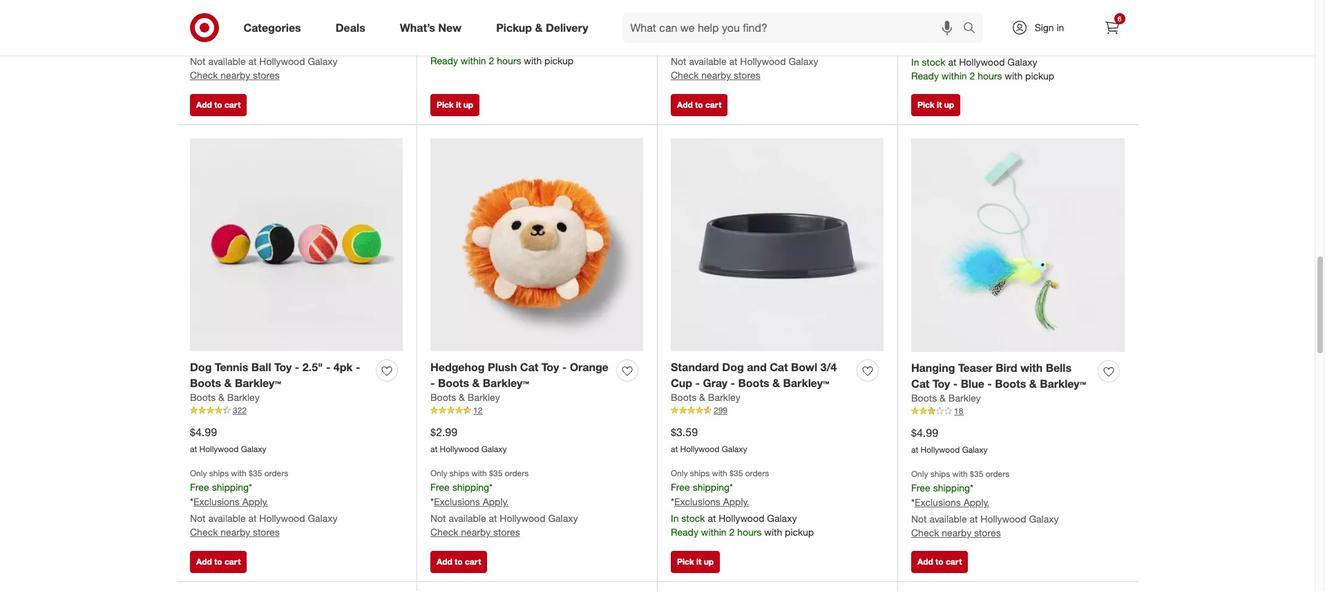 Task type: vqa. For each thing, say whether or not it's contained in the screenshot.
right 1
no



Task type: locate. For each thing, give the bounding box(es) containing it.
$4.99 at hollywood galaxy
[[190, 426, 267, 454], [912, 426, 988, 455]]

stores for 2.5"
[[253, 526, 280, 538]]

1 vertical spatial hours
[[978, 70, 1003, 82]]

0 horizontal spatial pick
[[437, 99, 454, 110]]

1 horizontal spatial toy
[[542, 360, 559, 374]]

1 horizontal spatial pickup
[[785, 526, 814, 538]]

only ships with $35 orders free shipping * * exclusions apply. not available at hollywood galaxy check nearby stores
[[190, 11, 338, 81], [671, 11, 819, 81], [190, 468, 338, 538], [431, 468, 578, 538], [912, 469, 1059, 539]]

toy for ball
[[274, 360, 292, 374]]

add to cart for dog tennis ball toy - 2.5" - 4pk - boots & barkley™
[[196, 556, 241, 567]]

tennis
[[215, 360, 248, 374]]

and
[[747, 360, 767, 374]]

barkley up 299
[[708, 392, 741, 403]]

pick it up button for ready
[[431, 94, 480, 116]]

hedgehog plush cat toy - orange - boots & barkley™ image
[[431, 138, 644, 351], [431, 138, 644, 351]]

1 horizontal spatial hours
[[738, 526, 762, 538]]

cart for hedgehog plush cat toy - orange - boots & barkley™
[[465, 556, 481, 567]]

barkley up 322
[[227, 392, 260, 403]]

$35
[[249, 11, 262, 22], [730, 11, 743, 22], [971, 12, 984, 22], [249, 468, 262, 479], [490, 468, 503, 479], [730, 468, 743, 479], [971, 469, 984, 479]]

boots & barkley up 322
[[190, 392, 260, 403]]

toy inside dog tennis ball toy - 2.5" - 4pk - boots & barkley™
[[274, 360, 292, 374]]

barkley™ down bells
[[1041, 376, 1087, 390]]

3/4
[[821, 360, 837, 374]]

hollywood inside $3.59 at hollywood galaxy
[[681, 444, 720, 454]]

2 horizontal spatial up
[[945, 99, 955, 110]]

2 horizontal spatial pickup
[[1026, 70, 1055, 82]]

0 horizontal spatial toy
[[274, 360, 292, 374]]

0 vertical spatial within
[[461, 55, 486, 66]]

boots & barkley up 18
[[912, 392, 981, 404]]

1 horizontal spatial $4.99
[[912, 426, 939, 440]]

dog up gray
[[723, 360, 744, 374]]

galaxy inside $3.59 at hollywood galaxy
[[722, 444, 748, 454]]

plush
[[488, 360, 517, 374]]

barkley™ down bowl
[[784, 376, 830, 390]]

add to cart button
[[190, 94, 247, 116], [671, 94, 728, 116], [190, 551, 247, 573], [431, 551, 488, 573], [912, 551, 969, 573]]

1 horizontal spatial $4.99 at hollywood galaxy
[[912, 426, 988, 455]]

bells
[[1046, 361, 1072, 374]]

barkley up 12
[[468, 392, 500, 403]]

at
[[249, 55, 257, 67], [730, 55, 738, 67], [949, 56, 957, 68], [190, 444, 197, 454], [431, 444, 438, 454], [671, 444, 678, 454], [912, 445, 919, 455], [249, 512, 257, 524], [489, 512, 497, 524], [708, 512, 716, 524], [970, 513, 979, 525]]

deals
[[336, 20, 366, 34]]

barkley™ inside standard dog and cat bowl 3/4 cup - gray - boots & barkley™
[[784, 376, 830, 390]]

0 horizontal spatial pick it up
[[437, 99, 474, 110]]

barkley
[[227, 392, 260, 403], [468, 392, 500, 403], [708, 392, 741, 403], [949, 392, 981, 404]]

only ships with $35 orders free shipping * * exclusions apply. not available at hollywood galaxy check nearby stores for cat
[[912, 469, 1059, 539]]

available
[[208, 55, 246, 67], [690, 55, 727, 67], [208, 512, 246, 524], [449, 512, 486, 524], [930, 513, 968, 525]]

it
[[456, 99, 461, 110], [937, 99, 943, 110], [697, 556, 702, 567]]

new
[[439, 20, 462, 34]]

6
[[1118, 15, 1122, 23]]

add to cart button for hedgehog plush cat toy - orange - boots & barkley™
[[431, 551, 488, 573]]

0 horizontal spatial cat
[[520, 360, 539, 374]]

0 horizontal spatial dog
[[190, 360, 212, 374]]

boots & barkley up 12
[[431, 392, 500, 403]]

standard dog and cat bowl 3/4 cup - gray - boots & barkley™
[[671, 360, 837, 390]]

1 horizontal spatial pick
[[678, 556, 695, 567]]

1 horizontal spatial ready
[[671, 526, 699, 538]]

$4.99 at hollywood galaxy for boots
[[190, 426, 267, 454]]

exclusions
[[434, 24, 480, 36], [194, 39, 240, 51], [675, 39, 721, 51], [915, 40, 962, 51], [194, 496, 240, 508], [434, 496, 480, 508], [675, 496, 721, 508], [915, 496, 962, 508]]

barkley for plush
[[468, 392, 500, 403]]

in
[[1057, 21, 1065, 33]]

add to cart for hedgehog plush cat toy - orange - boots & barkley™
[[437, 556, 481, 567]]

1 vertical spatial in
[[671, 512, 679, 524]]

toy inside the hedgehog plush cat toy - orange - boots & barkley™
[[542, 360, 559, 374]]

boots & barkley link up 12
[[431, 391, 500, 405]]

pick it up
[[437, 99, 474, 110], [918, 99, 955, 110], [678, 556, 714, 567]]

& inside the hedgehog plush cat toy - orange - boots & barkley™
[[472, 376, 480, 390]]

$4.99 at hollywood galaxy down 322
[[190, 426, 267, 454]]

$4.99 at hollywood galaxy for -
[[912, 426, 988, 455]]

1 dog from the left
[[190, 360, 212, 374]]

2 vertical spatial hours
[[738, 526, 762, 538]]

nearby for hanging teaser bird with bells cat toy - blue - boots & barkley™
[[943, 527, 972, 539]]

2
[[489, 55, 494, 66], [970, 70, 976, 82], [730, 526, 735, 538]]

bowl
[[792, 360, 818, 374]]

barkley™ down plush
[[483, 376, 529, 390]]

barkley™ inside dog tennis ball toy - 2.5" - 4pk - boots & barkley™
[[235, 376, 281, 390]]

boots & barkley link for hedgehog
[[431, 391, 500, 405]]

1 horizontal spatial 2
[[730, 526, 735, 538]]

barkley for tennis
[[227, 392, 260, 403]]

1 horizontal spatial dog
[[723, 360, 744, 374]]

2 horizontal spatial pick it up button
[[912, 94, 961, 116]]

to
[[214, 99, 222, 110], [696, 99, 704, 110], [214, 556, 222, 567], [455, 556, 463, 567], [936, 556, 944, 567]]

cat down hanging
[[912, 376, 930, 390]]

&
[[535, 20, 543, 34], [224, 376, 232, 390], [472, 376, 480, 390], [773, 376, 781, 390], [1030, 376, 1038, 390], [219, 392, 225, 403], [459, 392, 465, 403], [700, 392, 706, 403], [940, 392, 946, 404]]

12 link
[[431, 405, 644, 417]]

boots & barkley link up 322
[[190, 391, 260, 405]]

add to cart button for dog tennis ball toy - 2.5" - 4pk - boots & barkley™
[[190, 551, 247, 573]]

shipping
[[212, 24, 249, 36], [693, 24, 730, 36], [934, 25, 971, 37], [212, 481, 249, 493], [453, 481, 490, 493], [693, 481, 730, 493], [934, 482, 971, 494]]

ready
[[431, 55, 458, 66], [912, 70, 939, 82], [671, 526, 699, 538]]

boots & barkley
[[190, 392, 260, 403], [431, 392, 500, 403], [671, 392, 741, 403], [912, 392, 981, 404]]

0 horizontal spatial within
[[461, 55, 486, 66]]

nearby for dog tennis ball toy - 2.5" - 4pk - boots & barkley™
[[221, 526, 250, 538]]

check for hedgehog plush cat toy - orange - boots & barkley™
[[431, 526, 459, 538]]

search
[[957, 22, 990, 36]]

- left 4pk
[[326, 360, 331, 374]]

categories
[[244, 20, 301, 34]]

2 vertical spatial ready
[[671, 526, 699, 538]]

1 vertical spatial pickup
[[1026, 70, 1055, 82]]

check nearby stores button for hanging teaser bird with bells cat toy - blue - boots & barkley™
[[912, 526, 1002, 540]]

- right gray
[[731, 376, 736, 390]]

boots & barkley for hanging
[[912, 392, 981, 404]]

barkley™ down 'ball'
[[235, 376, 281, 390]]

boots & barkley link
[[190, 391, 260, 405], [431, 391, 500, 405], [671, 391, 741, 405], [912, 392, 981, 405]]

apply.
[[483, 24, 509, 36], [242, 39, 268, 51], [724, 39, 750, 51], [964, 40, 990, 51], [242, 496, 268, 508], [483, 496, 509, 508], [724, 496, 750, 508], [964, 496, 990, 508]]

up for ready
[[464, 99, 474, 110]]

in
[[912, 56, 920, 68], [671, 512, 679, 524]]

2 horizontal spatial ready
[[912, 70, 939, 82]]

dog tennis ball toy - 2.5" - 4pk - boots & barkley™ image
[[190, 138, 403, 351], [190, 138, 403, 351]]

1 horizontal spatial only ships with $35 orders free shipping * * exclusions apply. in stock at  hollywood galaxy ready within 2 hours with pickup
[[912, 12, 1055, 82]]

dog left 'tennis'
[[190, 360, 212, 374]]

at inside $3.59 at hollywood galaxy
[[671, 444, 678, 454]]

cat
[[520, 360, 539, 374], [770, 360, 789, 374], [912, 376, 930, 390]]

nearby for hedgehog plush cat toy - orange - boots & barkley™
[[461, 526, 491, 538]]

hours
[[497, 55, 522, 66], [978, 70, 1003, 82], [738, 526, 762, 538]]

1 vertical spatial within
[[942, 70, 968, 82]]

boots & barkley link up 18
[[912, 392, 981, 405]]

bird
[[996, 361, 1018, 374]]

check for hanging teaser bird with bells cat toy - blue - boots & barkley™
[[912, 527, 940, 539]]

stores for orange
[[494, 526, 520, 538]]

teaser
[[959, 361, 993, 374]]

2 horizontal spatial toy
[[933, 376, 951, 390]]

toy
[[274, 360, 292, 374], [542, 360, 559, 374], [933, 376, 951, 390]]

$4.99 for dog tennis ball toy - 2.5" - 4pk - boots & barkley™
[[190, 426, 217, 439]]

0 vertical spatial ready
[[431, 55, 458, 66]]

toy right 'ball'
[[274, 360, 292, 374]]

1 horizontal spatial in
[[912, 56, 920, 68]]

2 horizontal spatial 2
[[970, 70, 976, 82]]

cat right plush
[[520, 360, 539, 374]]

0 horizontal spatial hours
[[497, 55, 522, 66]]

& inside hanging teaser bird with bells cat toy - blue - boots & barkley™
[[1030, 376, 1038, 390]]

pick
[[437, 99, 454, 110], [918, 99, 935, 110], [678, 556, 695, 567]]

add to cart button for hanging teaser bird with bells cat toy - blue - boots & barkley™
[[912, 551, 969, 573]]

cat right and
[[770, 360, 789, 374]]

nearby
[[221, 69, 250, 81], [702, 69, 732, 81], [221, 526, 250, 538], [461, 526, 491, 538], [943, 527, 972, 539]]

-
[[295, 360, 300, 374], [326, 360, 331, 374], [356, 360, 361, 374], [563, 360, 567, 374], [431, 376, 435, 390], [696, 376, 700, 390], [731, 376, 736, 390], [954, 376, 958, 390], [988, 376, 993, 390]]

1 horizontal spatial up
[[704, 556, 714, 567]]

pickup
[[545, 55, 574, 66], [1026, 70, 1055, 82], [785, 526, 814, 538]]

1 horizontal spatial within
[[702, 526, 727, 538]]

barkley for teaser
[[949, 392, 981, 404]]

boots inside standard dog and cat bowl 3/4 cup - gray - boots & barkley™
[[739, 376, 770, 390]]

dog
[[190, 360, 212, 374], [723, 360, 744, 374]]

hanging teaser bird with bells cat toy - blue - boots & barkley™ image
[[912, 138, 1126, 352], [912, 138, 1126, 352]]

barkley up 18
[[949, 392, 981, 404]]

hanging
[[912, 361, 956, 374]]

2 horizontal spatial hours
[[978, 70, 1003, 82]]

hanging teaser bird with bells cat toy - blue - boots & barkley™
[[912, 361, 1087, 390]]

boots & barkley down gray
[[671, 392, 741, 403]]

only
[[190, 11, 207, 22], [671, 11, 688, 22], [912, 12, 929, 22], [190, 468, 207, 479], [431, 468, 448, 479], [671, 468, 688, 479], [912, 469, 929, 479]]

dog tennis ball toy - 2.5" - 4pk - boots & barkley™
[[190, 360, 361, 390]]

1 vertical spatial stock
[[682, 512, 706, 524]]

322
[[233, 405, 247, 416]]

galaxy
[[308, 55, 338, 67], [789, 55, 819, 67], [1008, 56, 1038, 68], [241, 444, 267, 454], [482, 444, 507, 454], [722, 444, 748, 454], [963, 445, 988, 455], [308, 512, 338, 524], [549, 512, 578, 524], [768, 512, 797, 524], [1030, 513, 1059, 525]]

with
[[231, 11, 247, 22], [712, 11, 728, 22], [953, 12, 968, 22], [524, 55, 542, 66], [1005, 70, 1023, 82], [1021, 361, 1043, 374], [231, 468, 247, 479], [472, 468, 487, 479], [712, 468, 728, 479], [953, 469, 968, 479], [765, 526, 783, 538]]

0 horizontal spatial it
[[456, 99, 461, 110]]

hanging teaser bird with bells cat toy - blue - boots & barkley™ link
[[912, 360, 1093, 392]]

0 horizontal spatial pickup
[[545, 55, 574, 66]]

$4.99 at hollywood galaxy down 18
[[912, 426, 988, 455]]

it for ready
[[456, 99, 461, 110]]

0 horizontal spatial pick it up button
[[431, 94, 480, 116]]

check
[[190, 69, 218, 81], [671, 69, 699, 81], [190, 526, 218, 538], [431, 526, 459, 538], [912, 527, 940, 539]]

up
[[464, 99, 474, 110], [945, 99, 955, 110], [704, 556, 714, 567]]

0 horizontal spatial $4.99 at hollywood galaxy
[[190, 426, 267, 454]]

dog tennis ball toy - 2.5" - 4pk - boots & barkley™ link
[[190, 359, 371, 391]]

2 dog from the left
[[723, 360, 744, 374]]

barkley™
[[235, 376, 281, 390], [483, 376, 529, 390], [784, 376, 830, 390], [1041, 376, 1087, 390]]

not for hedgehog plush cat toy - orange - boots & barkley™
[[431, 512, 446, 524]]

toy down hanging
[[933, 376, 951, 390]]

*
[[431, 24, 434, 36], [249, 24, 252, 36], [730, 24, 734, 36], [971, 25, 974, 37], [190, 39, 194, 51], [671, 39, 675, 51], [912, 40, 915, 51], [249, 481, 252, 493], [490, 481, 493, 493], [730, 481, 734, 493], [971, 482, 974, 494], [190, 496, 194, 508], [431, 496, 434, 508], [671, 496, 675, 508], [912, 496, 915, 508]]

2 horizontal spatial cat
[[912, 376, 930, 390]]

to for hedgehog plush cat toy - orange - boots & barkley™
[[455, 556, 463, 567]]

1 vertical spatial 2
[[970, 70, 976, 82]]

stock
[[922, 56, 946, 68], [682, 512, 706, 524]]

toy left the orange
[[542, 360, 559, 374]]

sign in link
[[1000, 12, 1086, 43]]

2 horizontal spatial within
[[942, 70, 968, 82]]

1 horizontal spatial pick it up button
[[671, 551, 720, 573]]

galaxy inside $2.99 at hollywood galaxy
[[482, 444, 507, 454]]

2 vertical spatial pickup
[[785, 526, 814, 538]]

boots
[[190, 376, 221, 390], [438, 376, 469, 390], [739, 376, 770, 390], [996, 376, 1027, 390], [190, 392, 216, 403], [431, 392, 456, 403], [671, 392, 697, 403], [912, 392, 938, 404]]

check for dog tennis ball toy - 2.5" - 4pk - boots & barkley™
[[190, 526, 218, 538]]

1 horizontal spatial pick it up
[[678, 556, 714, 567]]

boots & barkley link down gray
[[671, 391, 741, 405]]

0 horizontal spatial up
[[464, 99, 474, 110]]

0 vertical spatial 2
[[489, 55, 494, 66]]

0 vertical spatial hours
[[497, 55, 522, 66]]

1 horizontal spatial cat
[[770, 360, 789, 374]]

hedgehog plush cat toy - orange - boots & barkley™
[[431, 360, 609, 390]]

$4.99
[[190, 426, 217, 439], [912, 426, 939, 440]]

12
[[474, 405, 483, 416]]

0 horizontal spatial $4.99
[[190, 426, 217, 439]]

pick for ready
[[437, 99, 454, 110]]

pick it up button
[[431, 94, 480, 116], [912, 94, 961, 116], [671, 551, 720, 573]]

ships
[[209, 11, 229, 22], [690, 11, 710, 22], [931, 12, 951, 22], [209, 468, 229, 479], [450, 468, 470, 479], [690, 468, 710, 479], [931, 469, 951, 479]]

available for hedgehog plush cat toy - orange - boots & barkley™
[[449, 512, 486, 524]]

not
[[190, 55, 206, 67], [671, 55, 687, 67], [190, 512, 206, 524], [431, 512, 446, 524], [912, 513, 927, 525]]

standard dog and cat bowl 3/4 cup - gray - boots & barkley™ image
[[671, 138, 884, 351], [671, 138, 884, 351]]

only ships with $35 orders free shipping * * exclusions apply. in stock at  hollywood galaxy ready within 2 hours with pickup
[[912, 12, 1055, 82], [671, 468, 814, 538]]

hollywood
[[259, 55, 305, 67], [741, 55, 786, 67], [960, 56, 1006, 68], [199, 444, 239, 454], [440, 444, 479, 454], [681, 444, 720, 454], [921, 445, 961, 455], [259, 512, 305, 524], [500, 512, 546, 524], [719, 512, 765, 524], [981, 513, 1027, 525]]

0 vertical spatial stock
[[922, 56, 946, 68]]

2.5"
[[303, 360, 323, 374]]

0 horizontal spatial only ships with $35 orders free shipping * * exclusions apply. in stock at  hollywood galaxy ready within 2 hours with pickup
[[671, 468, 814, 538]]

1 horizontal spatial it
[[697, 556, 702, 567]]

orders
[[265, 11, 289, 22], [746, 11, 770, 22], [986, 12, 1010, 22], [265, 468, 289, 479], [505, 468, 529, 479], [746, 468, 770, 479], [986, 469, 1010, 479]]

check nearby stores button
[[190, 69, 280, 82], [671, 69, 761, 82], [190, 525, 280, 539], [431, 525, 520, 539], [912, 526, 1002, 540]]

standard
[[671, 360, 720, 374]]

6 link
[[1098, 12, 1128, 43]]

- down standard
[[696, 376, 700, 390]]

* exclusions apply.
[[431, 24, 509, 36]]

add to cart
[[196, 99, 241, 110], [678, 99, 722, 110], [196, 556, 241, 567], [437, 556, 481, 567], [918, 556, 963, 567]]

within
[[461, 55, 486, 66], [942, 70, 968, 82], [702, 526, 727, 538]]



Task type: describe. For each thing, give the bounding box(es) containing it.
cat inside standard dog and cat bowl 3/4 cup - gray - boots & barkley™
[[770, 360, 789, 374]]

blue
[[962, 376, 985, 390]]

cup
[[671, 376, 693, 390]]

to for dog tennis ball toy - 2.5" - 4pk - boots & barkley™
[[214, 556, 222, 567]]

0 vertical spatial pickup
[[545, 55, 574, 66]]

boots inside the hedgehog plush cat toy - orange - boots & barkley™
[[438, 376, 469, 390]]

stores for cat
[[975, 527, 1002, 539]]

up for $3.59
[[704, 556, 714, 567]]

barkley™ inside hanging teaser bird with bells cat toy - blue - boots & barkley™
[[1041, 376, 1087, 390]]

add for hedgehog plush cat toy - orange - boots & barkley™
[[437, 556, 453, 567]]

2 vertical spatial 2
[[730, 526, 735, 538]]

only ships with $35 orders free shipping * * exclusions apply. not available at hollywood galaxy check nearby stores for orange
[[431, 468, 578, 538]]

to for hanging teaser bird with bells cat toy - blue - boots & barkley™
[[936, 556, 944, 567]]

dog inside dog tennis ball toy - 2.5" - 4pk - boots & barkley™
[[190, 360, 212, 374]]

- left blue
[[954, 376, 958, 390]]

boots inside dog tennis ball toy - 2.5" - 4pk - boots & barkley™
[[190, 376, 221, 390]]

check nearby stores button for dog tennis ball toy - 2.5" - 4pk - boots & barkley™
[[190, 525, 280, 539]]

- right blue
[[988, 376, 993, 390]]

pick it up button for $3.59
[[671, 551, 720, 573]]

search button
[[957, 12, 990, 46]]

0 horizontal spatial 2
[[489, 55, 494, 66]]

what's new link
[[388, 12, 479, 43]]

barkley™ inside the hedgehog plush cat toy - orange - boots & barkley™
[[483, 376, 529, 390]]

& inside standard dog and cat bowl 3/4 cup - gray - boots & barkley™
[[773, 376, 781, 390]]

2 horizontal spatial it
[[937, 99, 943, 110]]

check nearby stores button for hedgehog plush cat toy - orange - boots & barkley™
[[431, 525, 520, 539]]

add for hanging teaser bird with bells cat toy - blue - boots & barkley™
[[918, 556, 934, 567]]

hedgehog
[[431, 360, 485, 374]]

pick for $3.59
[[678, 556, 695, 567]]

4pk
[[334, 360, 353, 374]]

1 vertical spatial ready
[[912, 70, 939, 82]]

available for dog tennis ball toy - 2.5" - 4pk - boots & barkley™
[[208, 512, 246, 524]]

18 link
[[912, 405, 1126, 417]]

1 vertical spatial only ships with $35 orders free shipping * * exclusions apply. in stock at  hollywood galaxy ready within 2 hours with pickup
[[671, 468, 814, 538]]

what's
[[400, 20, 435, 34]]

delivery
[[546, 20, 589, 34]]

hollywood inside $2.99 at hollywood galaxy
[[440, 444, 479, 454]]

what's new
[[400, 20, 462, 34]]

- left 2.5"
[[295, 360, 300, 374]]

0 horizontal spatial stock
[[682, 512, 706, 524]]

pickup & delivery link
[[485, 12, 606, 43]]

pickup & delivery
[[496, 20, 589, 34]]

0 horizontal spatial in
[[671, 512, 679, 524]]

boots & barkley link for standard
[[671, 391, 741, 405]]

available for hanging teaser bird with bells cat toy - blue - boots & barkley™
[[930, 513, 968, 525]]

cat inside hanging teaser bird with bells cat toy - blue - boots & barkley™
[[912, 376, 930, 390]]

boots inside hanging teaser bird with bells cat toy - blue - boots & barkley™
[[996, 376, 1027, 390]]

0 horizontal spatial ready
[[431, 55, 458, 66]]

boots & barkley link for dog
[[190, 391, 260, 405]]

$2.99 at hollywood galaxy
[[431, 426, 507, 454]]

2 vertical spatial within
[[702, 526, 727, 538]]

categories link
[[232, 12, 319, 43]]

2 horizontal spatial pick it up
[[918, 99, 955, 110]]

299
[[714, 405, 728, 416]]

hedgehog plush cat toy - orange - boots & barkley™ link
[[431, 359, 611, 391]]

with inside hanging teaser bird with bells cat toy - blue - boots & barkley™
[[1021, 361, 1043, 374]]

$3.59
[[671, 426, 698, 439]]

sign in
[[1035, 21, 1065, 33]]

- down hedgehog
[[431, 376, 435, 390]]

orange
[[570, 360, 609, 374]]

322 link
[[190, 405, 403, 417]]

cart for dog tennis ball toy - 2.5" - 4pk - boots & barkley™
[[225, 556, 241, 567]]

barkley for dog
[[708, 392, 741, 403]]

deals link
[[324, 12, 383, 43]]

not for hanging teaser bird with bells cat toy - blue - boots & barkley™
[[912, 513, 927, 525]]

2 horizontal spatial pick
[[918, 99, 935, 110]]

$2.99
[[431, 426, 458, 439]]

dog inside standard dog and cat bowl 3/4 cup - gray - boots & barkley™
[[723, 360, 744, 374]]

1 horizontal spatial stock
[[922, 56, 946, 68]]

0 vertical spatial in
[[912, 56, 920, 68]]

gray
[[703, 376, 728, 390]]

& inside dog tennis ball toy - 2.5" - 4pk - boots & barkley™
[[224, 376, 232, 390]]

standard dog and cat bowl 3/4 cup - gray - boots & barkley™ link
[[671, 359, 852, 391]]

$3.59 at hollywood galaxy
[[671, 426, 748, 454]]

pick it up for $3.59
[[678, 556, 714, 567]]

pickup
[[496, 20, 532, 34]]

boots & barkley for dog
[[190, 392, 260, 403]]

toy for cat
[[542, 360, 559, 374]]

0 vertical spatial only ships with $35 orders free shipping * * exclusions apply. in stock at  hollywood galaxy ready within 2 hours with pickup
[[912, 12, 1055, 82]]

ball
[[251, 360, 271, 374]]

What can we help you find? suggestions appear below search field
[[623, 12, 967, 43]]

not for dog tennis ball toy - 2.5" - 4pk - boots & barkley™
[[190, 512, 206, 524]]

ready within 2 hours with pickup
[[431, 55, 574, 66]]

299 link
[[671, 405, 884, 417]]

boots & barkley for standard
[[671, 392, 741, 403]]

add for dog tennis ball toy - 2.5" - 4pk - boots & barkley™
[[196, 556, 212, 567]]

toy inside hanging teaser bird with bells cat toy - blue - boots & barkley™
[[933, 376, 951, 390]]

18
[[955, 406, 964, 416]]

- left the orange
[[563, 360, 567, 374]]

boots & barkley link for hanging
[[912, 392, 981, 405]]

at inside $2.99 at hollywood galaxy
[[431, 444, 438, 454]]

pick it up for ready
[[437, 99, 474, 110]]

sign
[[1035, 21, 1055, 33]]

cat inside the hedgehog plush cat toy - orange - boots & barkley™
[[520, 360, 539, 374]]

- right 4pk
[[356, 360, 361, 374]]

$4.99 for hanging teaser bird with bells cat toy - blue - boots & barkley™
[[912, 426, 939, 440]]

only ships with $35 orders free shipping * * exclusions apply. not available at hollywood galaxy check nearby stores for 2.5"
[[190, 468, 338, 538]]

it for $3.59
[[697, 556, 702, 567]]

boots & barkley for hedgehog
[[431, 392, 500, 403]]

add to cart for hanging teaser bird with bells cat toy - blue - boots & barkley™
[[918, 556, 963, 567]]

cart for hanging teaser bird with bells cat toy - blue - boots & barkley™
[[946, 556, 963, 567]]



